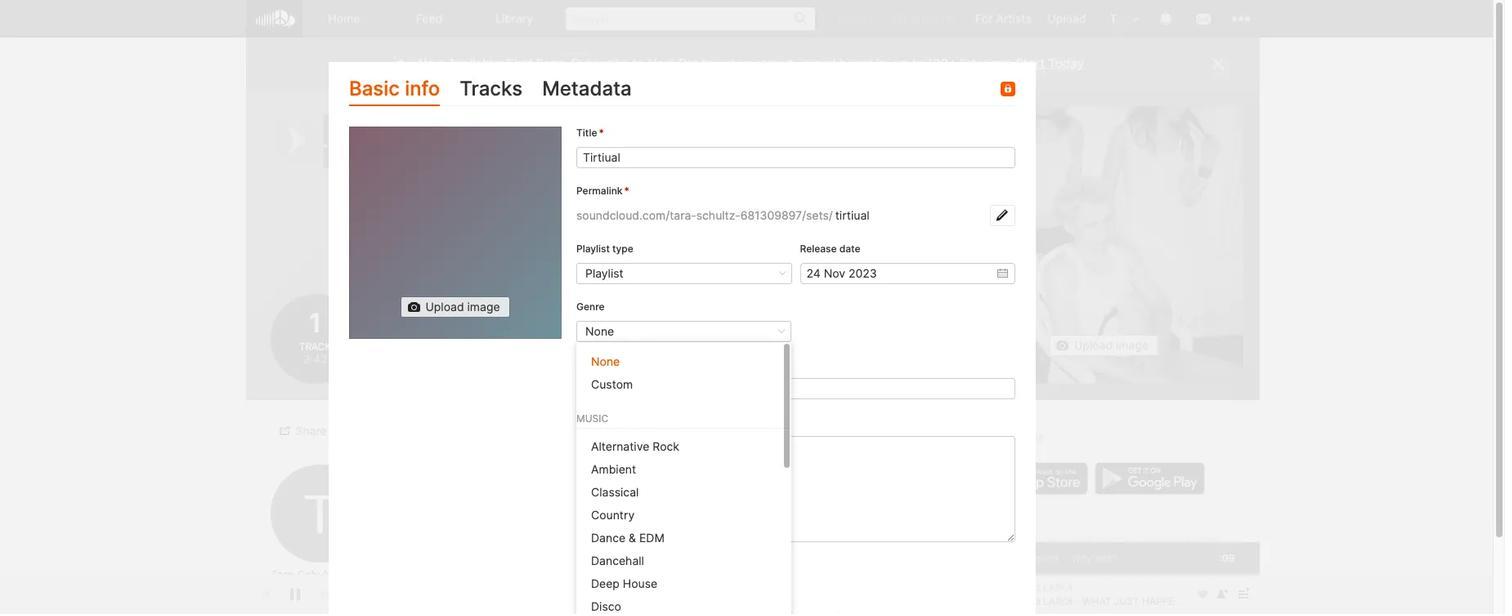 Task type: describe. For each thing, give the bounding box(es) containing it.
track
[[299, 341, 331, 353]]

next
[[768, 56, 794, 71]]

genre
[[576, 301, 605, 313]]

try next pro
[[892, 11, 959, 25]]

try go+ link
[[823, 0, 883, 37]]

home
[[328, 11, 360, 25]]

none inside popup button
[[585, 324, 614, 338]]

dance & edm
[[591, 532, 665, 545]]

get
[[717, 56, 736, 71]]

playlist for playlist type
[[576, 243, 610, 255]]

now
[[418, 56, 445, 71]]

country link
[[576, 505, 791, 528]]

1 vertical spatial pro
[[679, 56, 698, 71]]

privacy link
[[1026, 534, 1060, 546]]

mobile
[[1008, 430, 1044, 444]]

public
[[601, 575, 630, 587]]

dancehall
[[591, 554, 644, 568]]

first
[[507, 56, 533, 71]]

try for try go+
[[832, 11, 849, 25]]

cookie manager link
[[1144, 534, 1221, 546]]

Additional tags text field
[[620, 381, 675, 397]]

available:
[[448, 56, 504, 71]]

upload image for upload image button to the left
[[426, 300, 500, 314]]

1 track 2:42
[[299, 307, 331, 367]]

try next pro link
[[883, 0, 967, 37]]

basic info
[[349, 77, 440, 101]]

artist resources link
[[1033, 548, 1111, 560]]

release date
[[800, 243, 861, 255]]

tags
[[626, 359, 647, 371]]

3 to from the left
[[912, 56, 924, 71]]

schultz inside tirtiual tara schultz
[[360, 150, 406, 166]]

disco link
[[576, 596, 791, 615]]

1
[[307, 307, 324, 339]]

artists
[[996, 11, 1031, 25]]

home link
[[302, 0, 387, 38]]

private
[[601, 596, 634, 608]]

permalink
[[576, 185, 623, 197]]

ambient link
[[576, 459, 791, 482]]

dancehall link
[[576, 550, 791, 573]]

listeners.
[[960, 56, 1012, 71]]

playlist for playlist
[[585, 266, 624, 280]]

soundcloud.com/tara-
[[576, 208, 696, 222]]

dance
[[591, 532, 626, 545]]

policy
[[1106, 534, 1134, 546]]

english
[[1041, 565, 1075, 578]]

tirtiual tara schultz
[[329, 118, 406, 166]]

just
[[670, 549, 699, 563]]

title
[[576, 127, 597, 139]]

delete playlist
[[637, 424, 713, 438]]

for artists link
[[967, 0, 1039, 37]]

country
[[591, 509, 635, 523]]

the kid laroi - what just happened element
[[393, 545, 417, 569]]

music
[[576, 413, 608, 425]]

2 vertical spatial upload
[[1074, 339, 1113, 352]]

delete
[[637, 424, 672, 438]]

subscribe
[[571, 56, 629, 71]]

(us)
[[1078, 565, 1099, 578]]

go
[[990, 430, 1005, 444]]

2:42
[[303, 353, 328, 367]]

&
[[629, 532, 636, 545]]

0 horizontal spatial next
[[648, 56, 675, 71]]

up
[[894, 56, 909, 71]]

legal link
[[990, 534, 1015, 546]]

upload
[[797, 56, 836, 71]]

feed link
[[387, 0, 472, 38]]

1 horizontal spatial tara schultz's avatar element
[[1103, 8, 1124, 29]]

tracks
[[460, 77, 523, 101]]

privacy
[[1026, 534, 1060, 546]]

Release date text field
[[800, 263, 1016, 284]]

alternative
[[591, 440, 649, 454]]

edm
[[639, 532, 665, 545]]

custom link
[[576, 373, 791, 396]]

0 horizontal spatial upload image button
[[401, 297, 510, 318]]

go mobile
[[990, 430, 1044, 444]]

start today link
[[1016, 56, 1084, 71]]

artist
[[1033, 548, 1059, 560]]

alternative rock
[[591, 440, 679, 454]]

start
[[1016, 56, 1045, 71]]

none link
[[576, 350, 791, 373]]

tirtiual element for upload image button to the left
[[349, 127, 562, 340]]

share button
[[271, 421, 337, 442]]

0 horizontal spatial schultz
[[297, 568, 337, 582]]

fans.
[[536, 56, 568, 71]]

feed
[[416, 11, 443, 25]]

share
[[296, 424, 327, 438]]

manager
[[1180, 534, 1221, 546]]

disco
[[591, 600, 621, 614]]

1 vertical spatial tara schultz's avatar element
[[270, 465, 368, 563]]

cookie for policy
[[1071, 534, 1103, 546]]

image for upload image button to the left
[[467, 300, 500, 314]]

privacy:
[[581, 555, 619, 568]]

for
[[975, 11, 993, 25]]



Task type: vqa. For each thing, say whether or not it's contained in the screenshot.
to
yes



Task type: locate. For each thing, give the bounding box(es) containing it.
next down search search box
[[648, 56, 675, 71]]

cookie inside cookie manager artist resources language: english (us)
[[1144, 534, 1177, 546]]

resources
[[1062, 548, 1111, 560]]

description
[[576, 416, 630, 429]]

info
[[405, 77, 440, 101]]

0 horizontal spatial upload image
[[426, 300, 500, 314]]

1 horizontal spatial try
[[892, 11, 909, 25]]

tara
[[329, 150, 356, 166], [270, 568, 294, 582]]

additional
[[576, 359, 624, 371]]

2 try from the left
[[892, 11, 909, 25]]

tirtiual element for bottom upload image button
[[965, 106, 1243, 384]]

1 horizontal spatial cookie
[[1144, 534, 1177, 546]]

date
[[839, 243, 861, 255]]

1 vertical spatial none
[[591, 354, 620, 368]]

tara schultz's avatar element right upload link
[[1103, 8, 1124, 29]]

1 vertical spatial upload image
[[1074, 339, 1149, 352]]

metadata link
[[542, 74, 632, 107]]

cookie manager artist resources language: english (us)
[[990, 534, 1221, 578]]

0 horizontal spatial image
[[467, 300, 500, 314]]

1 vertical spatial upload image button
[[1050, 335, 1159, 356]]

none up custom
[[591, 354, 620, 368]]

0 vertical spatial next
[[912, 11, 938, 25]]

Title text field
[[576, 147, 1016, 169]]

0 horizontal spatial cookie
[[1071, 534, 1103, 546]]

1 horizontal spatial schultz
[[360, 150, 406, 166]]

for artists
[[975, 11, 1031, 25]]

1 vertical spatial schultz
[[297, 568, 337, 582]]

0 vertical spatial image
[[467, 300, 500, 314]]

playlist inside popup button
[[585, 266, 624, 280]]

r&b
[[591, 382, 613, 396]]

dance & edm link
[[576, 528, 791, 550]]

next
[[912, 11, 938, 25], [648, 56, 675, 71]]

1 horizontal spatial next
[[912, 11, 938, 25]]

none
[[585, 324, 614, 338], [591, 354, 620, 368]]

cookie left manager in the right bottom of the page
[[1144, 534, 1177, 546]]

type
[[612, 243, 634, 255]]

0 vertical spatial schultz
[[360, 150, 406, 166]]

custom
[[591, 377, 633, 391]]

tara schultz's avatar element
[[1103, 8, 1124, 29], [270, 465, 368, 563]]

0 horizontal spatial tara
[[270, 568, 294, 582]]

1 vertical spatial playlist
[[585, 266, 624, 280]]

pro left get
[[679, 56, 698, 71]]

upload image
[[426, 300, 500, 314], [1074, 339, 1149, 352]]

deep house link
[[576, 573, 791, 596]]

legal
[[990, 534, 1015, 546]]

the
[[543, 549, 564, 563]]

tara schultz link
[[329, 150, 406, 166], [270, 568, 337, 583]]

happened
[[702, 549, 764, 563]]

library link
[[472, 0, 557, 38]]

tara schultz's avatar element up tara schultz
[[270, 465, 368, 563]]

1 try from the left
[[832, 11, 849, 25]]

playlist
[[576, 243, 610, 255], [585, 266, 624, 280]]

cookie
[[1071, 534, 1103, 546], [1144, 534, 1177, 546]]

1 horizontal spatial upload image
[[1074, 339, 1149, 352]]

laroi
[[588, 549, 622, 563]]

upload image for bottom upload image button
[[1074, 339, 1149, 352]]

0 vertical spatial playlist
[[576, 243, 610, 255]]

try for try next pro
[[892, 11, 909, 25]]

0 horizontal spatial try
[[832, 11, 849, 25]]

2 cookie from the left
[[1144, 534, 1177, 546]]

kid
[[567, 549, 585, 563]]

playlist left type
[[576, 243, 610, 255]]

0 horizontal spatial pro
[[679, 56, 698, 71]]

0 vertical spatial none
[[585, 324, 614, 338]]

2 to from the left
[[702, 56, 713, 71]]

go+
[[852, 11, 875, 25]]

Description text field
[[576, 437, 1016, 543]]

tara inside tirtiual tara schultz
[[329, 150, 356, 166]]

0 vertical spatial pro
[[941, 11, 959, 25]]

1 vertical spatial image
[[1116, 339, 1149, 352]]

image for bottom upload image button
[[1116, 339, 1149, 352]]

deep house
[[591, 577, 658, 591]]

cookie up resources
[[1071, 534, 1103, 546]]

1 to from the left
[[633, 56, 644, 71]]

Search search field
[[565, 7, 815, 30]]

-
[[625, 549, 630, 563]]

rock
[[653, 440, 679, 454]]

0 horizontal spatial tirtiual element
[[349, 127, 562, 340]]

additional tags
[[576, 359, 647, 371]]

heard
[[840, 56, 873, 71]]

0 vertical spatial tara
[[329, 150, 356, 166]]

1 vertical spatial next
[[648, 56, 675, 71]]

upload link
[[1039, 0, 1094, 37]]

ambient
[[591, 463, 636, 477]]

next up 100+
[[912, 11, 938, 25]]

cookie for manager
[[1144, 534, 1177, 546]]

playlist
[[675, 424, 713, 438]]

0 vertical spatial upload
[[1048, 11, 1086, 25]]

try go+
[[832, 11, 875, 25]]

to right subscribe
[[633, 56, 644, 71]]

1 horizontal spatial tara
[[329, 150, 356, 166]]

tara schultz
[[270, 568, 337, 582]]

cookie policy link
[[1071, 534, 1134, 546]]

0 vertical spatial upload image button
[[401, 297, 510, 318]]

1 vertical spatial upload
[[426, 300, 464, 314]]

to
[[633, 56, 644, 71], [702, 56, 713, 71], [912, 56, 924, 71]]

upload
[[1048, 11, 1086, 25], [426, 300, 464, 314], [1074, 339, 1113, 352]]

681309897/sets/
[[741, 208, 833, 222]]

by
[[877, 56, 891, 71]]

100+
[[927, 56, 956, 71]]

language:
[[990, 565, 1039, 578]]

pro left for
[[941, 11, 959, 25]]

now available: first fans. subscribe to next pro to get your next upload heard by up to 100+ listeners. start today
[[418, 56, 1084, 71]]

0 vertical spatial tara schultz link
[[329, 150, 406, 166]]

1 horizontal spatial upload image button
[[1050, 335, 1159, 356]]

1 horizontal spatial tirtiual element
[[965, 106, 1243, 384]]

1 horizontal spatial pro
[[941, 11, 959, 25]]

1 vertical spatial tara
[[270, 568, 294, 582]]

0 horizontal spatial tara schultz's avatar element
[[270, 465, 368, 563]]

cookie policy
[[1071, 534, 1134, 546]]

your
[[739, 56, 765, 71]]

none button
[[576, 321, 792, 342]]

to right the up
[[912, 56, 924, 71]]

2 horizontal spatial to
[[912, 56, 924, 71]]

0 vertical spatial tara schultz's avatar element
[[1103, 8, 1124, 29]]

what
[[633, 549, 667, 563]]

upload image button
[[401, 297, 510, 318], [1050, 335, 1159, 356]]

delete playlist button
[[612, 421, 723, 442]]

playlist down playlist type
[[585, 266, 624, 280]]

pro
[[941, 11, 959, 25], [679, 56, 698, 71]]

1 horizontal spatial image
[[1116, 339, 1149, 352]]

schultz-
[[696, 208, 741, 222]]

try left go+ at right top
[[832, 11, 849, 25]]

alternative rock link
[[576, 436, 791, 459]]

the kid laroi - what just happened link
[[543, 549, 764, 563]]

schultz
[[360, 150, 406, 166], [297, 568, 337, 582]]

Permalink text field
[[833, 205, 990, 226]]

to left get
[[702, 56, 713, 71]]

playlist type
[[576, 243, 634, 255]]

none down genre
[[585, 324, 614, 338]]

house
[[623, 577, 658, 591]]

None search field
[[557, 0, 823, 37]]

the kid laroi - what just happened
[[543, 549, 764, 563]]

try right go+ at right top
[[892, 11, 909, 25]]

metadata
[[542, 77, 632, 101]]

0 vertical spatial upload image
[[426, 300, 500, 314]]

1 horizontal spatial to
[[702, 56, 713, 71]]

0 horizontal spatial to
[[633, 56, 644, 71]]

classical
[[591, 486, 639, 500]]

1 vertical spatial tara schultz link
[[270, 568, 337, 583]]

tirtiual element
[[965, 106, 1243, 384], [349, 127, 562, 340]]

release
[[800, 243, 837, 255]]

1 cookie from the left
[[1071, 534, 1103, 546]]



